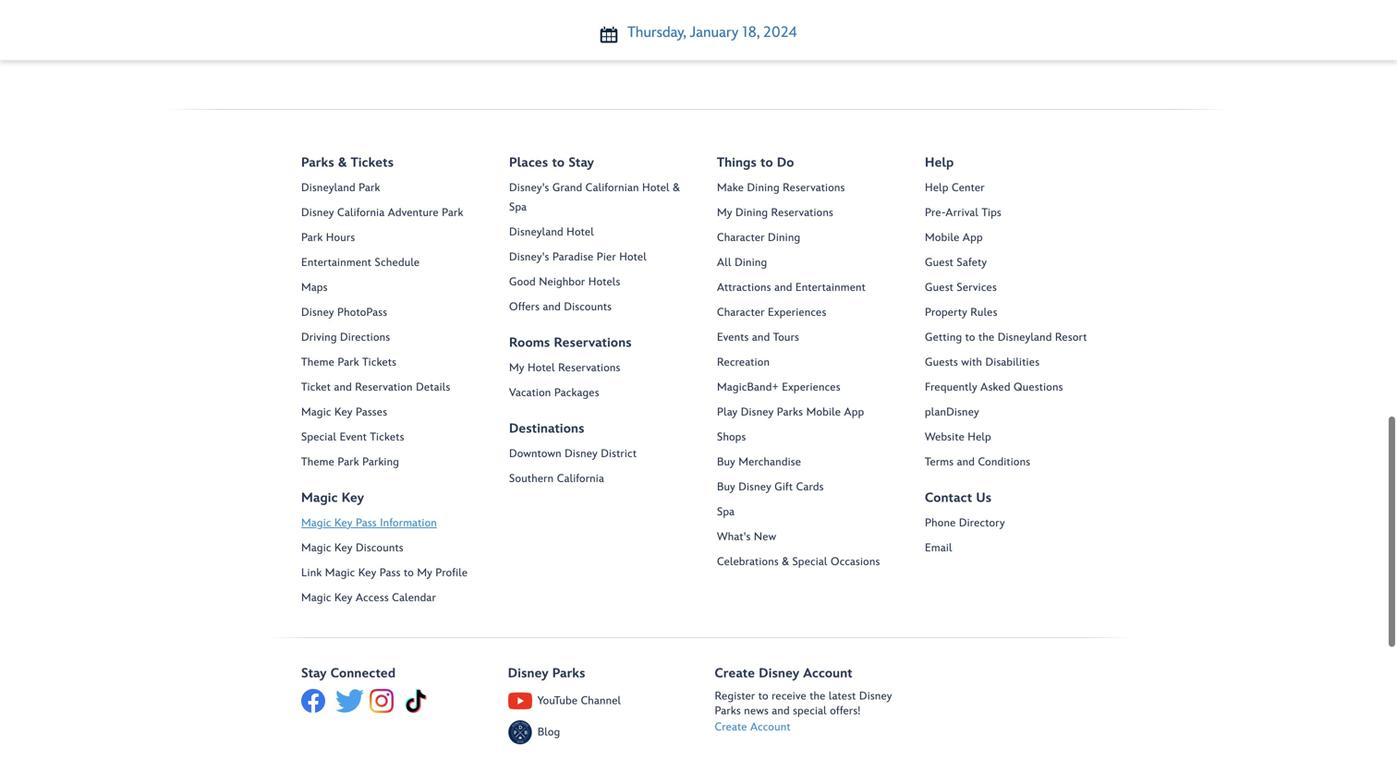 Task type: locate. For each thing, give the bounding box(es) containing it.
& for celebrations
[[782, 556, 790, 569]]

contact us
[[925, 491, 992, 506]]

california inside disney california adventure park link
[[337, 206, 385, 220]]

to up grand
[[552, 155, 565, 171]]

disney up southern california link
[[565, 447, 598, 461]]

january
[[690, 23, 739, 41]]

key down magic key pass information
[[335, 542, 353, 555]]

profile
[[436, 567, 468, 580]]

dining up attractions
[[735, 256, 768, 269]]

events
[[717, 331, 749, 344]]

2 vertical spatial disneyland
[[998, 331, 1052, 344]]

1 vertical spatial create
[[715, 721, 747, 734]]

celebrations & special occasions link
[[717, 553, 898, 572]]

1 vertical spatial help
[[925, 181, 949, 195]]

1 vertical spatial &
[[673, 181, 680, 195]]

create up register
[[715, 667, 755, 682]]

tips
[[982, 206, 1002, 220]]

disneyland inside parks & tickets element
[[301, 181, 356, 195]]

experiences inside character experiences 'link'
[[768, 306, 827, 319]]

0 vertical spatial mobile
[[925, 231, 960, 245]]

and inside create disney account register to receive the latest disney parks news and special offers! create account
[[772, 705, 790, 718]]

0 vertical spatial tickets
[[351, 155, 394, 171]]

my down "rooms"
[[509, 361, 525, 375]]

key for magic key pass information
[[335, 517, 353, 530]]

pass inside magic key pass information link
[[356, 517, 377, 530]]

tickets up ticket and reservation details
[[362, 356, 397, 369]]

guest down mobile app
[[925, 256, 954, 269]]

0 vertical spatial experiences
[[768, 306, 827, 319]]

0 horizontal spatial spa
[[509, 201, 527, 214]]

1 vertical spatial discounts
[[356, 542, 404, 555]]

my left profile on the bottom left
[[417, 567, 433, 580]]

0 horizontal spatial stay
[[301, 667, 327, 682]]

key up magic key access calendar
[[358, 567, 377, 580]]

park down driving directions on the top
[[338, 356, 359, 369]]

0 vertical spatial spa
[[509, 201, 527, 214]]

1 horizontal spatial entertainment
[[796, 281, 866, 294]]

spa up disneyland hotel at the top of the page
[[509, 201, 527, 214]]

my hotel reservations link
[[509, 359, 690, 378]]

california for destinations
[[557, 472, 605, 486]]

theme for theme park parking
[[301, 456, 335, 469]]

and up character experiences
[[775, 281, 793, 294]]

discounts down good neighbor hotels link
[[564, 300, 612, 314]]

app inside things to do element
[[844, 406, 865, 419]]

disneyland down "parks & tickets"
[[301, 181, 356, 195]]

1 vertical spatial buy
[[717, 481, 736, 494]]

and for terms
[[957, 456, 975, 469]]

pass inside link magic key pass to my profile link
[[380, 567, 401, 580]]

cards
[[797, 481, 824, 494]]

reservations
[[783, 181, 845, 195], [772, 206, 834, 220], [554, 336, 632, 351], [558, 361, 621, 375]]

0 horizontal spatial &
[[338, 155, 347, 171]]

stay
[[569, 155, 594, 171], [301, 667, 327, 682]]

2 horizontal spatial my
[[717, 206, 733, 220]]

stay up grand
[[569, 155, 594, 171]]

disney's inside disney's grand californian hotel & spa
[[509, 181, 550, 195]]

park left hours
[[301, 231, 323, 245]]

places to stay element
[[509, 178, 717, 317]]

1 horizontal spatial app
[[963, 231, 983, 245]]

0 horizontal spatial special
[[301, 431, 337, 444]]

to for stay
[[552, 155, 565, 171]]

character inside 'link'
[[717, 306, 765, 319]]

park hours link
[[301, 228, 482, 248]]

contact
[[925, 491, 973, 506]]

help up pre-
[[925, 181, 949, 195]]

guests
[[925, 356, 959, 369]]

1 horizontal spatial mobile
[[925, 231, 960, 245]]

and up magic key passes
[[334, 381, 352, 394]]

1 vertical spatial experiences
[[782, 381, 841, 394]]

and left tours
[[752, 331, 770, 344]]

account down news at the bottom of the page
[[751, 721, 791, 734]]

2 theme from the top
[[301, 456, 335, 469]]

tickets down magic key passes link
[[370, 431, 405, 444]]

my inside rooms reservations element
[[509, 361, 525, 375]]

to up calendar
[[404, 567, 414, 580]]

to up with at right
[[966, 331, 976, 344]]

merchandise
[[739, 456, 802, 469]]

0 horizontal spatial entertainment
[[301, 256, 372, 269]]

passes
[[356, 406, 388, 419]]

pass up magic key discounts
[[356, 517, 377, 530]]

& up disneyland park
[[338, 155, 347, 171]]

0 vertical spatial create
[[715, 667, 755, 682]]

shops link
[[717, 428, 898, 447]]

hotel up vacation
[[528, 361, 555, 375]]

and inside ticket and reservation details link
[[334, 381, 352, 394]]

character for character dining
[[717, 231, 765, 245]]

2 create from the top
[[715, 721, 747, 734]]

account up latest
[[804, 667, 853, 682]]

spa inside things to do element
[[717, 506, 735, 519]]

0 vertical spatial the
[[979, 331, 995, 344]]

experiences down attractions and entertainment
[[768, 306, 827, 319]]

park inside "theme park tickets" link
[[338, 356, 359, 369]]

park for theme park parking
[[338, 456, 359, 469]]

magic down theme park parking
[[301, 491, 338, 506]]

help
[[925, 155, 955, 171], [925, 181, 949, 195], [968, 431, 992, 444]]

magic inside parks & tickets element
[[301, 406, 331, 419]]

key inside parks & tickets element
[[335, 406, 353, 419]]

phone directory link
[[925, 514, 1106, 533]]

2 horizontal spatial &
[[782, 556, 790, 569]]

pre-
[[925, 206, 946, 220]]

the up special
[[810, 690, 826, 704]]

1 vertical spatial theme
[[301, 456, 335, 469]]

1 vertical spatial disney's
[[509, 251, 550, 264]]

buy down buy merchandise
[[717, 481, 736, 494]]

tickets for special event tickets
[[370, 431, 405, 444]]

adventure
[[388, 206, 439, 220]]

1 vertical spatial mobile
[[807, 406, 841, 419]]

app down the magicband+ experiences link
[[844, 406, 865, 419]]

1 vertical spatial california
[[557, 472, 605, 486]]

things to do
[[717, 155, 795, 171]]

frequently asked questions link
[[925, 378, 1106, 398]]

disney
[[301, 206, 334, 220], [301, 306, 334, 319], [741, 406, 774, 419], [565, 447, 598, 461], [739, 481, 772, 494], [508, 667, 549, 682], [759, 667, 800, 682], [860, 690, 893, 704]]

events and tours link
[[717, 328, 898, 348]]

my down the 'make'
[[717, 206, 733, 220]]

1 horizontal spatial pass
[[380, 567, 401, 580]]

disney down the "magicband+"
[[741, 406, 774, 419]]

dining down my dining reservations at the top right of page
[[768, 231, 801, 245]]

1 vertical spatial spa
[[717, 506, 735, 519]]

good neighbor hotels link
[[509, 273, 690, 292]]

disney inside destinations element
[[565, 447, 598, 461]]

hotel right the "californian"
[[643, 181, 670, 195]]

help up 'terms and conditions'
[[968, 431, 992, 444]]

0 vertical spatial california
[[337, 206, 385, 220]]

1 vertical spatial the
[[810, 690, 826, 704]]

0 vertical spatial pass
[[356, 517, 377, 530]]

discounts for magic key discounts
[[356, 542, 404, 555]]

guest for guest services
[[925, 281, 954, 294]]

1 horizontal spatial my
[[509, 361, 525, 375]]

my for my dining reservations
[[717, 206, 733, 220]]

1 horizontal spatial special
[[793, 556, 828, 569]]

offers and discounts
[[509, 300, 612, 314]]

theme up magic key
[[301, 456, 335, 469]]

magic key passes
[[301, 406, 388, 419]]

key up 'special event tickets'
[[335, 406, 353, 419]]

my dining reservations
[[717, 206, 834, 220]]

1 vertical spatial pass
[[380, 567, 401, 580]]

my inside things to do element
[[717, 206, 733, 220]]

experiences for magicband+ experiences
[[782, 381, 841, 394]]

key up magic key discounts
[[335, 517, 353, 530]]

play
[[717, 406, 738, 419]]

website
[[925, 431, 965, 444]]

stay connected element
[[301, 665, 508, 720]]

discounts up link magic key pass to my profile
[[356, 542, 404, 555]]

1 horizontal spatial disneyland
[[509, 226, 564, 239]]

park right the adventure on the left
[[442, 206, 464, 220]]

property rules link
[[925, 303, 1106, 323]]

1 horizontal spatial discounts
[[564, 300, 612, 314]]

0 horizontal spatial account
[[751, 721, 791, 734]]

to up news at the bottom of the page
[[759, 690, 769, 704]]

youtube channel link
[[508, 690, 622, 714]]

downtown disney district link
[[509, 445, 690, 464]]

1 disney's from the top
[[509, 181, 550, 195]]

help up help center
[[925, 155, 955, 171]]

reservations down make dining reservations link
[[772, 206, 834, 220]]

reservations for my hotel reservations
[[558, 361, 621, 375]]

key left access on the bottom of page
[[335, 592, 353, 605]]

parks up youtube channel link
[[553, 667, 586, 682]]

register
[[715, 690, 756, 704]]

and inside terms and conditions link
[[957, 456, 975, 469]]

0 horizontal spatial california
[[337, 206, 385, 220]]

disney down buy merchandise
[[739, 481, 772, 494]]

park down 'special event tickets'
[[338, 456, 359, 469]]

and inside offers and discounts link
[[543, 300, 561, 314]]

character up the all dining
[[717, 231, 765, 245]]

key for magic key
[[342, 491, 364, 506]]

1 vertical spatial disneyland
[[509, 226, 564, 239]]

stay connected
[[301, 667, 396, 682]]

and inside attractions and entertainment link
[[775, 281, 793, 294]]

tiktok image
[[404, 690, 428, 714]]

facebook image
[[301, 690, 325, 714]]

tickets up disneyland park link
[[351, 155, 394, 171]]

entertainment down hours
[[301, 256, 372, 269]]

1 vertical spatial my
[[509, 361, 525, 375]]

2 vertical spatial tickets
[[370, 431, 405, 444]]

1 horizontal spatial california
[[557, 472, 605, 486]]

disney's up good on the left of the page
[[509, 251, 550, 264]]

rooms reservations
[[509, 336, 632, 351]]

& inside 'link'
[[782, 556, 790, 569]]

2 vertical spatial &
[[782, 556, 790, 569]]

disneyland down 'property rules' link
[[998, 331, 1052, 344]]

what's new
[[717, 531, 777, 544]]

0 vertical spatial disney's
[[509, 181, 550, 195]]

character experiences link
[[717, 303, 898, 323]]

guest up property
[[925, 281, 954, 294]]

reservations up my hotel reservations link
[[554, 336, 632, 351]]

park up disney california adventure park
[[359, 181, 380, 195]]

2 buy from the top
[[717, 481, 736, 494]]

make dining reservations
[[717, 181, 845, 195]]

rules
[[971, 306, 998, 319]]

0 vertical spatial theme
[[301, 356, 335, 369]]

all dining link
[[717, 253, 898, 273]]

discounts inside magic key element
[[356, 542, 404, 555]]

property
[[925, 306, 968, 319]]

hotel right pier
[[620, 251, 647, 264]]

attractions
[[717, 281, 772, 294]]

and inside 'events and tours' link
[[752, 331, 770, 344]]

character
[[717, 231, 765, 245], [717, 306, 765, 319]]

mobile inside things to do element
[[807, 406, 841, 419]]

1 vertical spatial guest
[[925, 281, 954, 294]]

1 character from the top
[[717, 231, 765, 245]]

getting to the disneyland resort
[[925, 331, 1088, 344]]

parks down magicband+ experiences
[[777, 406, 804, 419]]

0 vertical spatial app
[[963, 231, 983, 245]]

plandisney link
[[925, 403, 1106, 422]]

and down website help
[[957, 456, 975, 469]]

hotel inside my hotel reservations link
[[528, 361, 555, 375]]

entertainment down all dining link at right
[[796, 281, 866, 294]]

stay up facebook image
[[301, 667, 327, 682]]

1 vertical spatial character
[[717, 306, 765, 319]]

reservations up the my dining reservations link
[[783, 181, 845, 195]]

0 horizontal spatial app
[[844, 406, 865, 419]]

1 vertical spatial special
[[793, 556, 828, 569]]

0 vertical spatial discounts
[[564, 300, 612, 314]]

the down rules
[[979, 331, 995, 344]]

what's new link
[[717, 528, 898, 547]]

blog link
[[508, 721, 561, 745]]

hours
[[326, 231, 355, 245]]

theme down driving
[[301, 356, 335, 369]]

guests with disabilities link
[[925, 353, 1106, 373]]

all dining
[[717, 256, 768, 269]]

2 disney's from the top
[[509, 251, 550, 264]]

dining for all
[[735, 256, 768, 269]]

mobile down pre-
[[925, 231, 960, 245]]

entertainment inside things to do element
[[796, 281, 866, 294]]

1 horizontal spatial spa
[[717, 506, 735, 519]]

guest services
[[925, 281, 997, 294]]

magic up link on the bottom left
[[301, 542, 331, 555]]

to for do
[[761, 155, 774, 171]]

dining for character
[[768, 231, 801, 245]]

youtube channel image
[[508, 690, 532, 714]]

0 vertical spatial special
[[301, 431, 337, 444]]

packages
[[555, 386, 600, 400]]

experiences for character experiences
[[768, 306, 827, 319]]

dining up character dining
[[736, 206, 768, 220]]

pier
[[597, 251, 616, 264]]

magic down magic key
[[301, 517, 331, 530]]

experiences down recreation link
[[782, 381, 841, 394]]

offers!
[[830, 705, 861, 718]]

disneyland inside places to stay element
[[509, 226, 564, 239]]

0 vertical spatial buy
[[717, 456, 736, 469]]

youtube
[[538, 695, 578, 708]]

theme park tickets link
[[301, 353, 482, 373]]

discounts
[[564, 300, 612, 314], [356, 542, 404, 555]]

1 horizontal spatial account
[[804, 667, 853, 682]]

park inside theme park parking link
[[338, 456, 359, 469]]

create account link
[[715, 720, 900, 736]]

key for magic key passes
[[335, 406, 353, 419]]

rooms
[[509, 336, 550, 351]]

help element
[[925, 178, 1133, 472]]

disney's grand californian hotel & spa
[[509, 181, 680, 214]]

buy down shops
[[717, 456, 736, 469]]

california inside southern california link
[[557, 472, 605, 486]]

my for my hotel reservations
[[509, 361, 525, 375]]

link magic key pass to my profile
[[301, 567, 468, 580]]

0 vertical spatial guest
[[925, 256, 954, 269]]

hotel inside disney's paradise pier hotel link
[[620, 251, 647, 264]]

mobile down the magicband+ experiences link
[[807, 406, 841, 419]]

guest for guest safety
[[925, 256, 954, 269]]

park inside disneyland park link
[[359, 181, 380, 195]]

downtown disney district
[[509, 447, 637, 461]]

2 vertical spatial my
[[417, 567, 433, 580]]

0 horizontal spatial the
[[810, 690, 826, 704]]

0 horizontal spatial my
[[417, 567, 433, 580]]

to inside getting to the disneyland resort link
[[966, 331, 976, 344]]

entertainment inside parks & tickets element
[[301, 256, 372, 269]]

disneyland inside help element
[[998, 331, 1052, 344]]

0 vertical spatial character
[[717, 231, 765, 245]]

0 horizontal spatial discounts
[[356, 542, 404, 555]]

disney up receive
[[759, 667, 800, 682]]

rooms reservations element
[[509, 359, 717, 403]]

0 horizontal spatial pass
[[356, 517, 377, 530]]

pre-arrival tips link
[[925, 203, 1106, 223]]

0 vertical spatial help
[[925, 155, 955, 171]]

things
[[717, 155, 757, 171]]

create down news at the bottom of the page
[[715, 721, 747, 734]]

character dining link
[[717, 228, 898, 248]]

disney's down places
[[509, 181, 550, 195]]

app up safety
[[963, 231, 983, 245]]

special down the what's new link
[[793, 556, 828, 569]]

directory
[[959, 517, 1006, 530]]

maps link
[[301, 278, 482, 298]]

1 vertical spatial tickets
[[362, 356, 397, 369]]

pass down magic key discounts link
[[380, 567, 401, 580]]

disney photopass
[[301, 306, 388, 319]]

1 buy from the top
[[717, 456, 736, 469]]

magic down ticket
[[301, 406, 331, 419]]

reservations up vacation packages 'link' at the left bottom of the page
[[558, 361, 621, 375]]

0 vertical spatial my
[[717, 206, 733, 220]]

spa up what's
[[717, 506, 735, 519]]

0 vertical spatial &
[[338, 155, 347, 171]]

parks down register
[[715, 705, 741, 718]]

key for magic key discounts
[[335, 542, 353, 555]]

0 horizontal spatial mobile
[[807, 406, 841, 419]]

1 horizontal spatial stay
[[569, 155, 594, 171]]

magic down link on the bottom left
[[301, 592, 331, 605]]

safety
[[957, 256, 987, 269]]

2 horizontal spatial disneyland
[[998, 331, 1052, 344]]

1 vertical spatial app
[[844, 406, 865, 419]]

disney's paradise pier hotel link
[[509, 248, 690, 267]]

and down neighbor
[[543, 300, 561, 314]]

the
[[979, 331, 995, 344], [810, 690, 826, 704]]

0 horizontal spatial disneyland
[[301, 181, 356, 195]]

calendar image
[[600, 25, 619, 44]]

hotel
[[643, 181, 670, 195], [567, 226, 594, 239], [620, 251, 647, 264], [528, 361, 555, 375]]

buy merchandise
[[717, 456, 802, 469]]

arrival
[[946, 206, 979, 220]]

to left "do"
[[761, 155, 774, 171]]

key up magic key pass information
[[342, 491, 364, 506]]

disney's for disney's paradise pier hotel
[[509, 251, 550, 264]]

thursday, january 18, 2024 button
[[600, 21, 798, 44]]

instagram image
[[370, 690, 394, 714]]

1 horizontal spatial the
[[979, 331, 995, 344]]

and
[[775, 281, 793, 294], [543, 300, 561, 314], [752, 331, 770, 344], [334, 381, 352, 394], [957, 456, 975, 469], [772, 705, 790, 718]]

magic for magic key
[[301, 491, 338, 506]]

1 theme from the top
[[301, 356, 335, 369]]

1 vertical spatial entertainment
[[796, 281, 866, 294]]

california down disneyland park
[[337, 206, 385, 220]]

dining down things to do
[[747, 181, 780, 195]]

discounts inside places to stay element
[[564, 300, 612, 314]]

directions
[[340, 331, 390, 344]]

0 vertical spatial disneyland
[[301, 181, 356, 195]]

& inside disney's grand californian hotel & spa
[[673, 181, 680, 195]]

disneyland up paradise
[[509, 226, 564, 239]]

calendar
[[392, 592, 436, 605]]

experiences inside the magicband+ experiences link
[[782, 381, 841, 394]]

special left event at the bottom left of page
[[301, 431, 337, 444]]

and for attractions
[[775, 281, 793, 294]]

character down attractions
[[717, 306, 765, 319]]

1 guest from the top
[[925, 256, 954, 269]]

2 character from the top
[[717, 306, 765, 319]]

1 horizontal spatial &
[[673, 181, 680, 195]]

0 vertical spatial entertainment
[[301, 256, 372, 269]]

offers and discounts link
[[509, 298, 690, 317]]

hotel up disney's paradise pier hotel
[[567, 226, 594, 239]]

parks inside create disney account register to receive the latest disney parks news and special offers! create account
[[715, 705, 741, 718]]

magic down magic key discounts
[[325, 567, 355, 580]]

& down the what's new link
[[782, 556, 790, 569]]

2 guest from the top
[[925, 281, 954, 294]]

california down downtown disney district
[[557, 472, 605, 486]]

help for help center
[[925, 181, 949, 195]]



Task type: vqa. For each thing, say whether or not it's contained in the screenshot.
Before
no



Task type: describe. For each thing, give the bounding box(es) containing it.
magic for magic key access calendar
[[301, 592, 331, 605]]

blog
[[538, 726, 561, 740]]

details
[[416, 381, 451, 394]]

mobile inside help element
[[925, 231, 960, 245]]

disney photopass link
[[301, 303, 482, 323]]

places
[[509, 155, 548, 171]]

1 vertical spatial stay
[[301, 667, 327, 682]]

to for the
[[966, 331, 976, 344]]

park inside disney california adventure park link
[[442, 206, 464, 220]]

parks inside play disney parks mobile app link
[[777, 406, 804, 419]]

help for help
[[925, 155, 955, 171]]

make
[[717, 181, 744, 195]]

getting to the disneyland resort link
[[925, 328, 1106, 348]]

character experiences
[[717, 306, 827, 319]]

things to do element
[[717, 178, 925, 572]]

buy for buy disney gift cards
[[717, 481, 736, 494]]

dining for my
[[736, 206, 768, 220]]

news
[[744, 705, 769, 718]]

0 vertical spatial stay
[[569, 155, 594, 171]]

tours
[[774, 331, 800, 344]]

guest services link
[[925, 278, 1106, 298]]

hotel inside disney's grand californian hotel & spa
[[643, 181, 670, 195]]

photopass
[[337, 306, 388, 319]]

website help
[[925, 431, 992, 444]]

and for offers
[[543, 300, 561, 314]]

reservations for make dining reservations
[[783, 181, 845, 195]]

vacation packages
[[509, 386, 600, 400]]

questions
[[1014, 381, 1064, 394]]

disney up youtube channel icon
[[508, 667, 549, 682]]

receive
[[772, 690, 807, 704]]

disney up driving
[[301, 306, 334, 319]]

create disney account element
[[715, 665, 922, 736]]

disneyland park link
[[301, 178, 482, 198]]

parks up disneyland park
[[301, 155, 334, 171]]

driving
[[301, 331, 337, 344]]

special inside parks & tickets element
[[301, 431, 337, 444]]

and for ticket
[[334, 381, 352, 394]]

help center link
[[925, 178, 1106, 198]]

paradise
[[553, 251, 594, 264]]

theme park parking
[[301, 456, 399, 469]]

offers
[[509, 300, 540, 314]]

guest safety
[[925, 256, 987, 269]]

blog image
[[508, 721, 532, 745]]

terms and conditions
[[925, 456, 1031, 469]]

magicband+
[[717, 381, 779, 394]]

services
[[957, 281, 997, 294]]

email
[[925, 542, 953, 555]]

1 create from the top
[[715, 667, 755, 682]]

to inside create disney account register to receive the latest disney parks news and special offers! create account
[[759, 690, 769, 704]]

disabilities
[[986, 356, 1040, 369]]

parks & tickets
[[301, 155, 394, 171]]

dining for make
[[747, 181, 780, 195]]

key for magic key access calendar
[[335, 592, 353, 605]]

spa link
[[717, 503, 898, 522]]

property rules
[[925, 306, 998, 319]]

park inside park hours link
[[301, 231, 323, 245]]

disneyland hotel
[[509, 226, 594, 239]]

& for parks
[[338, 155, 347, 171]]

0 vertical spatial account
[[804, 667, 853, 682]]

special inside 'link'
[[793, 556, 828, 569]]

2 vertical spatial help
[[968, 431, 992, 444]]

asked
[[981, 381, 1011, 394]]

resort
[[1056, 331, 1088, 344]]

disney parks
[[508, 667, 586, 682]]

tickets for parks & tickets
[[351, 155, 394, 171]]

phone directory
[[925, 517, 1006, 530]]

magic key discounts link
[[301, 539, 482, 558]]

contact us element
[[925, 514, 1133, 558]]

the inside help element
[[979, 331, 995, 344]]

disney's for disney's grand californian hotel & spa
[[509, 181, 550, 195]]

to inside link magic key pass to my profile link
[[404, 567, 414, 580]]

buy disney gift cards link
[[717, 478, 898, 497]]

occasions
[[831, 556, 881, 569]]

disney's grand californian hotel & spa link
[[509, 178, 690, 217]]

my dining reservations link
[[717, 203, 898, 223]]

magic for magic key pass information
[[301, 517, 331, 530]]

guests with disabilities
[[925, 356, 1040, 369]]

park for disneyland park
[[359, 181, 380, 195]]

grand
[[553, 181, 583, 195]]

special
[[793, 705, 827, 718]]

reservations for my dining reservations
[[772, 206, 834, 220]]

gift
[[775, 481, 793, 494]]

twitter image
[[336, 690, 364, 714]]

park for theme park tickets
[[338, 356, 359, 369]]

magicband+ experiences
[[717, 381, 841, 394]]

theme for theme park tickets
[[301, 356, 335, 369]]

california for parks & tickets
[[337, 206, 385, 220]]

buy disney gift cards
[[717, 481, 824, 494]]

disneyland park
[[301, 181, 380, 195]]

discounts for offers and discounts
[[564, 300, 612, 314]]

link magic key pass to my profile link
[[301, 564, 482, 583]]

magic for magic key passes
[[301, 406, 331, 419]]

good
[[509, 275, 536, 289]]

magic for magic key discounts
[[301, 542, 331, 555]]

disney right latest
[[860, 690, 893, 704]]

disney parks element
[[508, 665, 715, 750]]

reservation
[[355, 381, 413, 394]]

southern california
[[509, 472, 605, 486]]

parks & tickets element
[[301, 178, 509, 472]]

my inside magic key element
[[417, 567, 433, 580]]

hotel inside disneyland hotel link
[[567, 226, 594, 239]]

all
[[717, 256, 732, 269]]

phone
[[925, 517, 956, 530]]

and for events
[[752, 331, 770, 344]]

vacation
[[509, 386, 551, 400]]

southern california link
[[509, 470, 690, 489]]

parks inside disney parks element
[[553, 667, 586, 682]]

my hotel reservations
[[509, 361, 621, 375]]

tickets for theme park tickets
[[362, 356, 397, 369]]

access
[[356, 592, 389, 605]]

magicband+ experiences link
[[717, 378, 898, 398]]

disney up park hours
[[301, 206, 334, 220]]

celebrations & special occasions
[[717, 556, 881, 569]]

disneyland for disneyland park
[[301, 181, 356, 195]]

character for character experiences
[[717, 306, 765, 319]]

destinations element
[[509, 445, 717, 489]]

special event tickets
[[301, 431, 405, 444]]

neighbor
[[539, 275, 586, 289]]

mobile app
[[925, 231, 983, 245]]

terms
[[925, 456, 954, 469]]

ticket and reservation details link
[[301, 378, 482, 398]]

terms and conditions link
[[925, 453, 1106, 472]]

us
[[977, 491, 992, 506]]

magic key element
[[301, 514, 509, 608]]

information
[[380, 517, 437, 530]]

buy for buy merchandise
[[717, 456, 736, 469]]

thursday, january 18, 2024
[[628, 23, 798, 41]]

the inside create disney account register to receive the latest disney parks news and special offers! create account
[[810, 690, 826, 704]]

ticket and reservation details
[[301, 381, 451, 394]]

help center
[[925, 181, 985, 195]]

plandisney
[[925, 406, 980, 419]]

attractions and entertainment
[[717, 281, 866, 294]]

app inside help element
[[963, 231, 983, 245]]

magic key
[[301, 491, 364, 506]]

ticket
[[301, 381, 331, 394]]

18,
[[743, 23, 760, 41]]

spa inside disney's grand californian hotel & spa
[[509, 201, 527, 214]]

driving directions link
[[301, 328, 482, 348]]

1 vertical spatial account
[[751, 721, 791, 734]]

parking
[[362, 456, 399, 469]]

disneyland hotel link
[[509, 223, 690, 242]]

vacation packages link
[[509, 384, 690, 403]]

disneyland for disneyland hotel
[[509, 226, 564, 239]]



